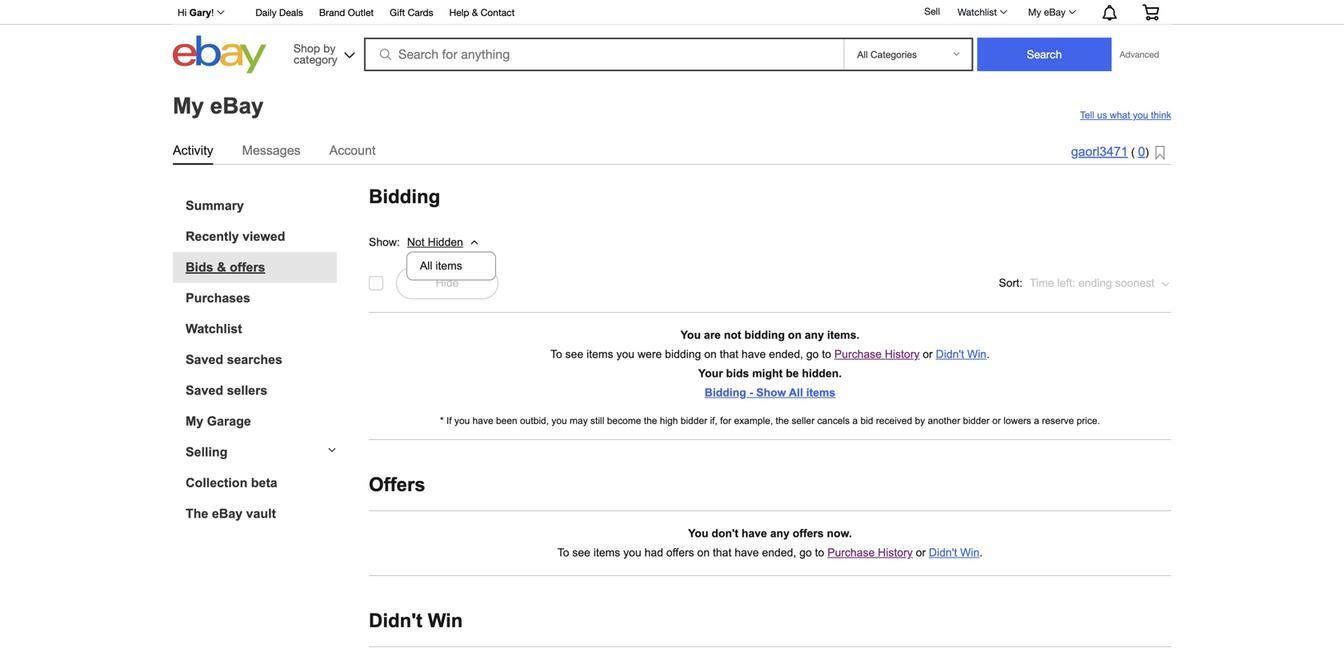 Task type: vqa. For each thing, say whether or not it's contained in the screenshot.
Manufacture
no



Task type: describe. For each thing, give the bounding box(es) containing it.
to inside 'you don't have any offers now. to see items you had offers on that have ended, go to purchase history or didn't win .'
[[815, 547, 825, 559]]

example,
[[734, 415, 773, 426]]

shop by category
[[294, 42, 338, 66]]

watchlist for topmost watchlist link
[[958, 6, 997, 18]]

sell
[[925, 6, 940, 17]]

my garage link
[[186, 414, 337, 429]]

2 the from the left
[[776, 415, 789, 426]]

win inside you are not bidding on any items. to see items you were bidding on that have ended, go to purchase history or didn't win . your bids might be hidden. bidding - show all items
[[968, 348, 987, 361]]

purchase inside you are not bidding on any items. to see items you were bidding on that have ended, go to purchase history or didn't win . your bids might be hidden. bidding - show all items
[[835, 348, 882, 361]]

don't
[[712, 527, 739, 540]]

saved searches link
[[186, 353, 337, 367]]

you left the think
[[1133, 110, 1149, 120]]

gaorl3471 ( 0 )
[[1072, 144, 1149, 159]]

now.
[[827, 527, 852, 540]]

shop by category button
[[287, 36, 359, 70]]

what
[[1110, 110, 1131, 120]]

soonest
[[1116, 277, 1155, 289]]

that inside you are not bidding on any items. to see items you were bidding on that have ended, go to purchase history or didn't win . your bids might be hidden. bidding - show all items
[[720, 348, 739, 361]]

not hidden button
[[407, 223, 496, 255]]

didn't inside 'you don't have any offers now. to see items you had offers on that have ended, go to purchase history or didn't win .'
[[929, 547, 958, 559]]

us
[[1098, 110, 1108, 120]]

0 horizontal spatial offers
[[230, 260, 265, 275]]

another
[[928, 415, 961, 426]]

gary
[[189, 7, 211, 18]]

you for are
[[681, 329, 701, 341]]

that inside 'you don't have any offers now. to see items you had offers on that have ended, go to purchase history or didn't win .'
[[713, 547, 732, 559]]

ended, inside 'you don't have any offers now. to see items you had offers on that have ended, go to purchase history or didn't win .'
[[762, 547, 797, 559]]

hidden
[[428, 236, 463, 248]]

outlet
[[348, 7, 374, 18]]

items inside 'you don't have any offers now. to see items you had offers on that have ended, go to purchase history or didn't win .'
[[594, 547, 621, 559]]

cancels
[[818, 415, 850, 426]]

didn't inside you are not bidding on any items. to see items you were bidding on that have ended, go to purchase history or didn't win . your bids might be hidden. bidding - show all items
[[936, 348, 965, 361]]

hi
[[178, 7, 187, 18]]

gift
[[390, 7, 405, 18]]

gift cards
[[390, 7, 433, 18]]

might
[[752, 367, 783, 380]]

see inside 'you don't have any offers now. to see items you had offers on that have ended, go to purchase history or didn't win .'
[[573, 547, 591, 559]]

bids & offers
[[186, 260, 265, 275]]

to inside 'you don't have any offers now. to see items you had offers on that have ended, go to purchase history or didn't win .'
[[558, 547, 569, 559]]

-
[[750, 387, 753, 399]]

still
[[591, 415, 605, 426]]

history inside 'you don't have any offers now. to see items you had offers on that have ended, go to purchase history or didn't win .'
[[878, 547, 913, 559]]

viewed
[[243, 229, 285, 244]]

show
[[757, 387, 786, 399]]

deals
[[279, 7, 303, 18]]

price.
[[1077, 415, 1101, 426]]

1 vertical spatial my
[[173, 93, 204, 118]]

high
[[660, 415, 678, 426]]

to inside you are not bidding on any items. to see items you were bidding on that have ended, go to purchase history or didn't win . your bids might be hidden. bidding - show all items
[[551, 348, 562, 361]]

ending
[[1079, 277, 1113, 289]]

1 bidder from the left
[[681, 415, 708, 426]]

time
[[1030, 277, 1055, 289]]

summary
[[186, 199, 244, 213]]

items down hidden.
[[807, 387, 836, 399]]

offers
[[369, 474, 426, 495]]

sell link
[[918, 6, 948, 17]]

!
[[211, 7, 214, 18]]

become
[[607, 415, 641, 426]]

none submit inside the "shop by category" 'banner'
[[978, 38, 1112, 71]]

0 vertical spatial on
[[788, 329, 802, 341]]

you right if
[[455, 415, 470, 426]]

(
[[1132, 146, 1135, 158]]

1 vertical spatial on
[[704, 348, 717, 361]]

messages link
[[242, 140, 301, 161]]

help
[[449, 7, 469, 18]]

hide
[[436, 277, 459, 289]]

shop by category banner
[[169, 0, 1172, 78]]

saved for saved sellers
[[186, 383, 223, 398]]

brand outlet link
[[319, 4, 374, 22]]

summary link
[[186, 199, 337, 213]]

have inside you are not bidding on any items. to see items you were bidding on that have ended, go to purchase history or didn't win . your bids might be hidden. bidding - show all items
[[742, 348, 766, 361]]

reserve
[[1042, 415, 1074, 426]]

0 vertical spatial watchlist link
[[949, 2, 1015, 22]]

the ebay vault
[[186, 507, 276, 521]]

my ebay inside account navigation
[[1029, 6, 1066, 18]]

1 the from the left
[[644, 415, 657, 426]]

to inside you are not bidding on any items. to see items you were bidding on that have ended, go to purchase history or didn't win . your bids might be hidden. bidding - show all items
[[822, 348, 832, 361]]

0 link
[[1138, 144, 1146, 159]]

garage
[[207, 414, 251, 429]]

saved sellers
[[186, 383, 268, 398]]

0 vertical spatial bidding
[[745, 329, 785, 341]]

sort:
[[999, 277, 1023, 289]]

brand outlet
[[319, 7, 374, 18]]

be
[[786, 367, 799, 380]]

0
[[1138, 144, 1146, 159]]

1 vertical spatial bidding
[[665, 348, 701, 361]]

make this page your my ebay homepage image
[[1156, 146, 1165, 161]]

daily deals link
[[256, 4, 303, 22]]

go inside 'you don't have any offers now. to see items you had offers on that have ended, go to purchase history or didn't win .'
[[800, 547, 812, 559]]

bid
[[861, 415, 874, 426]]

were
[[638, 348, 662, 361]]

win inside 'you don't have any offers now. to see items you had offers on that have ended, go to purchase history or didn't win .'
[[961, 547, 980, 559]]

0 horizontal spatial bidding
[[369, 186, 440, 207]]

saved sellers link
[[186, 383, 337, 398]]

all inside you are not bidding on any items. to see items you were bidding on that have ended, go to purchase history or didn't win . your bids might be hidden. bidding - show all items
[[789, 387, 803, 399]]

bids
[[726, 367, 749, 380]]

selling button
[[173, 445, 337, 460]]

left:
[[1058, 277, 1076, 289]]

contact
[[481, 7, 515, 18]]

searches
[[227, 353, 283, 367]]

recently
[[186, 229, 239, 244]]

collection
[[186, 476, 248, 490]]

by inside my ebay main content
[[915, 415, 925, 426]]

have left 'been'
[[473, 415, 494, 426]]

tell us what you think link
[[1080, 110, 1172, 121]]

watchlist for left watchlist link
[[186, 322, 242, 336]]

tell us what you think
[[1080, 110, 1172, 120]]

ebay for the ebay vault link
[[212, 507, 243, 521]]

gift cards link
[[390, 4, 433, 22]]

messages
[[242, 143, 301, 158]]

bidding - show all items link
[[705, 387, 836, 399]]

2 vertical spatial win
[[428, 610, 463, 631]]

my garage
[[186, 414, 251, 429]]

my for my garage link
[[186, 414, 203, 429]]

bids
[[186, 260, 213, 275]]

any inside 'you don't have any offers now. to see items you had offers on that have ended, go to purchase history or didn't win .'
[[771, 527, 790, 540]]

you left may
[[552, 415, 567, 426]]

my ebay main content
[[6, 78, 1338, 656]]

or inside 'you don't have any offers now. to see items you had offers on that have ended, go to purchase history or didn't win .'
[[916, 547, 926, 559]]

my ebay inside main content
[[173, 93, 264, 118]]

help & contact
[[449, 7, 515, 18]]



Task type: locate. For each thing, give the bounding box(es) containing it.
1 horizontal spatial all
[[789, 387, 803, 399]]

1 vertical spatial &
[[217, 260, 226, 275]]

or inside you are not bidding on any items. to see items you were bidding on that have ended, go to purchase history or didn't win . your bids might be hidden. bidding - show all items
[[923, 348, 933, 361]]

brand
[[319, 7, 345, 18]]

0 vertical spatial bidding
[[369, 186, 440, 207]]

tell
[[1080, 110, 1095, 120]]

you
[[1133, 110, 1149, 120], [617, 348, 635, 361], [455, 415, 470, 426], [552, 415, 567, 426], [624, 547, 642, 559]]

2 vertical spatial offers
[[667, 547, 694, 559]]

0 vertical spatial saved
[[186, 353, 223, 367]]

1 vertical spatial go
[[800, 547, 812, 559]]

0 vertical spatial by
[[323, 42, 336, 55]]

1 horizontal spatial offers
[[667, 547, 694, 559]]

see up may
[[566, 348, 584, 361]]

0 vertical spatial offers
[[230, 260, 265, 275]]

1 vertical spatial to
[[815, 547, 825, 559]]

daily
[[256, 7, 277, 18]]

0 vertical spatial ebay
[[1044, 6, 1066, 18]]

ebay inside account navigation
[[1044, 6, 1066, 18]]

0 vertical spatial didn't win link
[[936, 348, 987, 361]]

bidding right not
[[745, 329, 785, 341]]

& for help
[[472, 7, 478, 18]]

2 vertical spatial my
[[186, 414, 203, 429]]

items up hide
[[436, 260, 462, 272]]

my inside account navigation
[[1029, 6, 1042, 18]]

&
[[472, 7, 478, 18], [217, 260, 226, 275]]

you inside you are not bidding on any items. to see items you were bidding on that have ended, go to purchase history or didn't win . your bids might be hidden. bidding - show all items
[[617, 348, 635, 361]]

my
[[1029, 6, 1042, 18], [173, 93, 204, 118], [186, 414, 203, 429]]

by right shop
[[323, 42, 336, 55]]

0 vertical spatial didn't
[[936, 348, 965, 361]]

my for my ebay link at the top of page
[[1029, 6, 1042, 18]]

on inside 'you don't have any offers now. to see items you had offers on that have ended, go to purchase history or didn't win .'
[[698, 547, 710, 559]]

go inside you are not bidding on any items. to see items you were bidding on that have ended, go to purchase history or didn't win . your bids might be hidden. bidding - show all items
[[807, 348, 819, 361]]

not
[[724, 329, 742, 341]]

1 vertical spatial saved
[[186, 383, 223, 398]]

1 vertical spatial didn't win link
[[929, 547, 980, 559]]

had
[[645, 547, 663, 559]]

are
[[704, 329, 721, 341]]

Search for anything text field
[[367, 39, 841, 70]]

saved for saved searches
[[186, 353, 223, 367]]

1 vertical spatial that
[[713, 547, 732, 559]]

gaorl3471
[[1072, 144, 1128, 159]]

1 vertical spatial all
[[789, 387, 803, 399]]

bids & offers link
[[186, 260, 337, 275]]

not hidden
[[407, 236, 463, 248]]

go
[[807, 348, 819, 361], [800, 547, 812, 559]]

1 vertical spatial win
[[961, 547, 980, 559]]

purchase history link down items.
[[835, 348, 920, 361]]

items.
[[827, 329, 860, 341]]

1 horizontal spatial &
[[472, 7, 478, 18]]

0 vertical spatial my
[[1029, 6, 1042, 18]]

see left had
[[573, 547, 591, 559]]

2 bidder from the left
[[963, 415, 990, 426]]

& inside account navigation
[[472, 7, 478, 18]]

history inside you are not bidding on any items. to see items you were bidding on that have ended, go to purchase history or didn't win . your bids might be hidden. bidding - show all items
[[885, 348, 920, 361]]

have
[[742, 348, 766, 361], [473, 415, 494, 426], [742, 527, 767, 540], [735, 547, 759, 559]]

all down not hidden
[[420, 260, 433, 272]]

ebay
[[1044, 6, 1066, 18], [210, 93, 264, 118], [212, 507, 243, 521]]

watchlist inside account navigation
[[958, 6, 997, 18]]

items
[[436, 260, 462, 272], [587, 348, 614, 361], [807, 387, 836, 399], [594, 547, 621, 559]]

any inside you are not bidding on any items. to see items you were bidding on that have ended, go to purchase history or didn't win . your bids might be hidden. bidding - show all items
[[805, 329, 824, 341]]

help & contact link
[[449, 4, 515, 22]]

items left had
[[594, 547, 621, 559]]

0 horizontal spatial the
[[644, 415, 657, 426]]

purchases
[[186, 291, 250, 305]]

2 a from the left
[[1034, 415, 1040, 426]]

0 horizontal spatial &
[[217, 260, 226, 275]]

bidder left if,
[[681, 415, 708, 426]]

1 vertical spatial ended,
[[762, 547, 797, 559]]

win
[[968, 348, 987, 361], [961, 547, 980, 559], [428, 610, 463, 631]]

watchlist
[[958, 6, 997, 18], [186, 322, 242, 336]]

2 saved from the top
[[186, 383, 223, 398]]

watchlist right sell link at top right
[[958, 6, 997, 18]]

hide button
[[396, 267, 499, 299]]

you are not bidding on any items. to see items you were bidding on that have ended, go to purchase history or didn't win . your bids might be hidden. bidding - show all items
[[551, 329, 990, 399]]

may
[[570, 415, 588, 426]]

hi gary !
[[178, 7, 214, 18]]

saved
[[186, 353, 223, 367], [186, 383, 223, 398]]

watchlist inside my ebay main content
[[186, 322, 242, 336]]

cards
[[408, 7, 433, 18]]

time left: ending soonest button
[[1029, 267, 1172, 299]]

1 vertical spatial watchlist
[[186, 322, 242, 336]]

* if you have been outbid, you may still become the high bidder if, for example, the seller cancels a bid received by another bidder or lowers a reserve price.
[[440, 415, 1101, 426]]

didn't win link for you are not bidding on any items.
[[936, 348, 987, 361]]

bidder right "another"
[[963, 415, 990, 426]]

1 vertical spatial offers
[[793, 527, 824, 540]]

0 vertical spatial purchase
[[835, 348, 882, 361]]

.
[[987, 348, 990, 361], [980, 547, 983, 559]]

0 vertical spatial you
[[681, 329, 701, 341]]

0 vertical spatial watchlist
[[958, 6, 997, 18]]

my ebay
[[1029, 6, 1066, 18], [173, 93, 264, 118]]

didn't win link for you don't have any offers now.
[[929, 547, 980, 559]]

& inside my ebay main content
[[217, 260, 226, 275]]

any right don't
[[771, 527, 790, 540]]

beta
[[251, 476, 277, 490]]

offers left 'now.'
[[793, 527, 824, 540]]

. inside 'you don't have any offers now. to see items you had offers on that have ended, go to purchase history or didn't win .'
[[980, 547, 983, 559]]

not
[[407, 236, 425, 248]]

a left bid
[[853, 415, 858, 426]]

1 vertical spatial ebay
[[210, 93, 264, 118]]

by inside shop by category
[[323, 42, 336, 55]]

if
[[447, 415, 452, 426]]

0 vertical spatial that
[[720, 348, 739, 361]]

)
[[1146, 146, 1149, 158]]

0 vertical spatial all
[[420, 260, 433, 272]]

0 vertical spatial ended,
[[769, 348, 804, 361]]

0 horizontal spatial by
[[323, 42, 336, 55]]

activity link
[[173, 140, 213, 161]]

purchase inside 'you don't have any offers now. to see items you had offers on that have ended, go to purchase history or didn't win .'
[[828, 547, 875, 559]]

offers down the recently viewed
[[230, 260, 265, 275]]

1 horizontal spatial the
[[776, 415, 789, 426]]

have up might
[[742, 348, 766, 361]]

0 horizontal spatial all
[[420, 260, 433, 272]]

all down be
[[789, 387, 803, 399]]

on up your
[[704, 348, 717, 361]]

or
[[923, 348, 933, 361], [993, 415, 1001, 426], [916, 547, 926, 559]]

1 vertical spatial or
[[993, 415, 1001, 426]]

0 horizontal spatial any
[[771, 527, 790, 540]]

watchlist down purchases on the left top of the page
[[186, 322, 242, 336]]

saved up "my garage"
[[186, 383, 223, 398]]

purchase down 'now.'
[[828, 547, 875, 559]]

*
[[440, 415, 444, 426]]

for
[[720, 415, 732, 426]]

you inside 'you don't have any offers now. to see items you had offers on that have ended, go to purchase history or didn't win .'
[[624, 547, 642, 559]]

your shopping cart image
[[1142, 4, 1161, 20]]

0 vertical spatial to
[[822, 348, 832, 361]]

selling
[[186, 445, 228, 459]]

0 horizontal spatial bidding
[[665, 348, 701, 361]]

0 horizontal spatial .
[[980, 547, 983, 559]]

2 horizontal spatial offers
[[793, 527, 824, 540]]

0 horizontal spatial bidder
[[681, 415, 708, 426]]

1 vertical spatial purchase
[[828, 547, 875, 559]]

1 horizontal spatial watchlist
[[958, 6, 997, 18]]

to
[[822, 348, 832, 361], [815, 547, 825, 559]]

you left "were"
[[617, 348, 635, 361]]

have right don't
[[742, 527, 767, 540]]

& right bids
[[217, 260, 226, 275]]

1 saved from the top
[[186, 353, 223, 367]]

your
[[699, 367, 723, 380]]

show:
[[369, 236, 400, 248]]

purchases link
[[186, 291, 337, 306]]

the
[[644, 415, 657, 426], [776, 415, 789, 426]]

any left items.
[[805, 329, 824, 341]]

2 vertical spatial or
[[916, 547, 926, 559]]

0 vertical spatial or
[[923, 348, 933, 361]]

0 horizontal spatial a
[[853, 415, 858, 426]]

purchase history link for you are not bidding on any items.
[[835, 348, 920, 361]]

daily deals
[[256, 7, 303, 18]]

bidding down bids
[[705, 387, 747, 399]]

purchase down items.
[[835, 348, 882, 361]]

shop
[[294, 42, 320, 55]]

recently viewed link
[[186, 229, 337, 244]]

see inside you are not bidding on any items. to see items you were bidding on that have ended, go to purchase history or didn't win . your bids might be hidden. bidding - show all items
[[566, 348, 584, 361]]

1 horizontal spatial my ebay
[[1029, 6, 1066, 18]]

1 horizontal spatial bidding
[[745, 329, 785, 341]]

on up be
[[788, 329, 802, 341]]

you left had
[[624, 547, 642, 559]]

1 horizontal spatial by
[[915, 415, 925, 426]]

1 vertical spatial watchlist link
[[186, 322, 337, 337]]

2 vertical spatial didn't
[[369, 610, 423, 631]]

think
[[1151, 110, 1172, 120]]

0 vertical spatial go
[[807, 348, 819, 361]]

0 vertical spatial .
[[987, 348, 990, 361]]

2 vertical spatial ebay
[[212, 507, 243, 521]]

received
[[876, 415, 913, 426]]

you left are
[[681, 329, 701, 341]]

on right had
[[698, 547, 710, 559]]

1 vertical spatial my ebay
[[173, 93, 264, 118]]

& for bids
[[217, 260, 226, 275]]

you for don't
[[688, 527, 709, 540]]

purchase
[[835, 348, 882, 361], [828, 547, 875, 559]]

0 vertical spatial any
[[805, 329, 824, 341]]

hidden.
[[802, 367, 842, 380]]

1 vertical spatial didn't
[[929, 547, 958, 559]]

0 vertical spatial &
[[472, 7, 478, 18]]

1 vertical spatial bidding
[[705, 387, 747, 399]]

0 vertical spatial my ebay
[[1029, 6, 1066, 18]]

0 vertical spatial to
[[551, 348, 562, 361]]

1 vertical spatial history
[[878, 547, 913, 559]]

0 horizontal spatial my ebay
[[173, 93, 264, 118]]

1 vertical spatial see
[[573, 547, 591, 559]]

bidding up the not
[[369, 186, 440, 207]]

offers
[[230, 260, 265, 275], [793, 527, 824, 540], [667, 547, 694, 559]]

all
[[420, 260, 433, 272], [789, 387, 803, 399]]

1 vertical spatial .
[[980, 547, 983, 559]]

1 horizontal spatial any
[[805, 329, 824, 341]]

bidding right "were"
[[665, 348, 701, 361]]

0 horizontal spatial watchlist
[[186, 322, 242, 336]]

0 vertical spatial history
[[885, 348, 920, 361]]

lowers
[[1004, 415, 1032, 426]]

have down don't
[[735, 547, 759, 559]]

0 vertical spatial purchase history link
[[835, 348, 920, 361]]

advanced link
[[1112, 38, 1168, 70]]

all items
[[420, 260, 462, 272]]

watchlist link down purchases link
[[186, 322, 337, 337]]

the left seller
[[776, 415, 789, 426]]

1 horizontal spatial a
[[1034, 415, 1040, 426]]

account navigation
[[169, 0, 1172, 25]]

advanced
[[1120, 49, 1160, 60]]

you don't have any offers now. to see items you had offers on that have ended, go to purchase history or didn't win .
[[558, 527, 983, 559]]

2 vertical spatial on
[[698, 547, 710, 559]]

& right help
[[472, 7, 478, 18]]

1 vertical spatial you
[[688, 527, 709, 540]]

didn't win link
[[936, 348, 987, 361], [929, 547, 980, 559]]

. inside you are not bidding on any items. to see items you were bidding on that have ended, go to purchase history or didn't win . your bids might be hidden. bidding - show all items
[[987, 348, 990, 361]]

purchase history link for you don't have any offers now.
[[828, 547, 913, 559]]

by left "another"
[[915, 415, 925, 426]]

1 vertical spatial any
[[771, 527, 790, 540]]

didn't win
[[369, 610, 463, 631]]

been
[[496, 415, 518, 426]]

bidding inside you are not bidding on any items. to see items you were bidding on that have ended, go to purchase history or didn't win . your bids might be hidden. bidding - show all items
[[705, 387, 747, 399]]

ebay for my ebay link at the top of page
[[1044, 6, 1066, 18]]

1 horizontal spatial bidding
[[705, 387, 747, 399]]

1 horizontal spatial .
[[987, 348, 990, 361]]

None submit
[[978, 38, 1112, 71]]

0 vertical spatial see
[[566, 348, 584, 361]]

1 vertical spatial purchase history link
[[828, 547, 913, 559]]

watchlist link right sell link at top right
[[949, 2, 1015, 22]]

any
[[805, 329, 824, 341], [771, 527, 790, 540]]

a right lowers at the right bottom of page
[[1034, 415, 1040, 426]]

ended, inside you are not bidding on any items. to see items you were bidding on that have ended, go to purchase history or didn't win . your bids might be hidden. bidding - show all items
[[769, 348, 804, 361]]

that down don't
[[713, 547, 732, 559]]

seller
[[792, 415, 815, 426]]

if,
[[710, 415, 718, 426]]

on
[[788, 329, 802, 341], [704, 348, 717, 361], [698, 547, 710, 559]]

1 vertical spatial to
[[558, 547, 569, 559]]

1 horizontal spatial watchlist link
[[949, 2, 1015, 22]]

the left high
[[644, 415, 657, 426]]

1 a from the left
[[853, 415, 858, 426]]

that down not
[[720, 348, 739, 361]]

1 horizontal spatial bidder
[[963, 415, 990, 426]]

0 vertical spatial win
[[968, 348, 987, 361]]

1 vertical spatial by
[[915, 415, 925, 426]]

collection beta link
[[186, 476, 337, 491]]

offers right had
[[667, 547, 694, 559]]

items left "were"
[[587, 348, 614, 361]]

you left don't
[[688, 527, 709, 540]]

activity
[[173, 143, 213, 158]]

history
[[885, 348, 920, 361], [878, 547, 913, 559]]

0 horizontal spatial watchlist link
[[186, 322, 337, 337]]

outbid,
[[520, 415, 549, 426]]

purchase history link down 'now.'
[[828, 547, 913, 559]]

account link
[[329, 140, 376, 161]]

account
[[329, 143, 376, 158]]

saved up saved sellers
[[186, 353, 223, 367]]

you inside 'you don't have any offers now. to see items you had offers on that have ended, go to purchase history or didn't win .'
[[688, 527, 709, 540]]

you inside you are not bidding on any items. to see items you were bidding on that have ended, go to purchase history or didn't win . your bids might be hidden. bidding - show all items
[[681, 329, 701, 341]]



